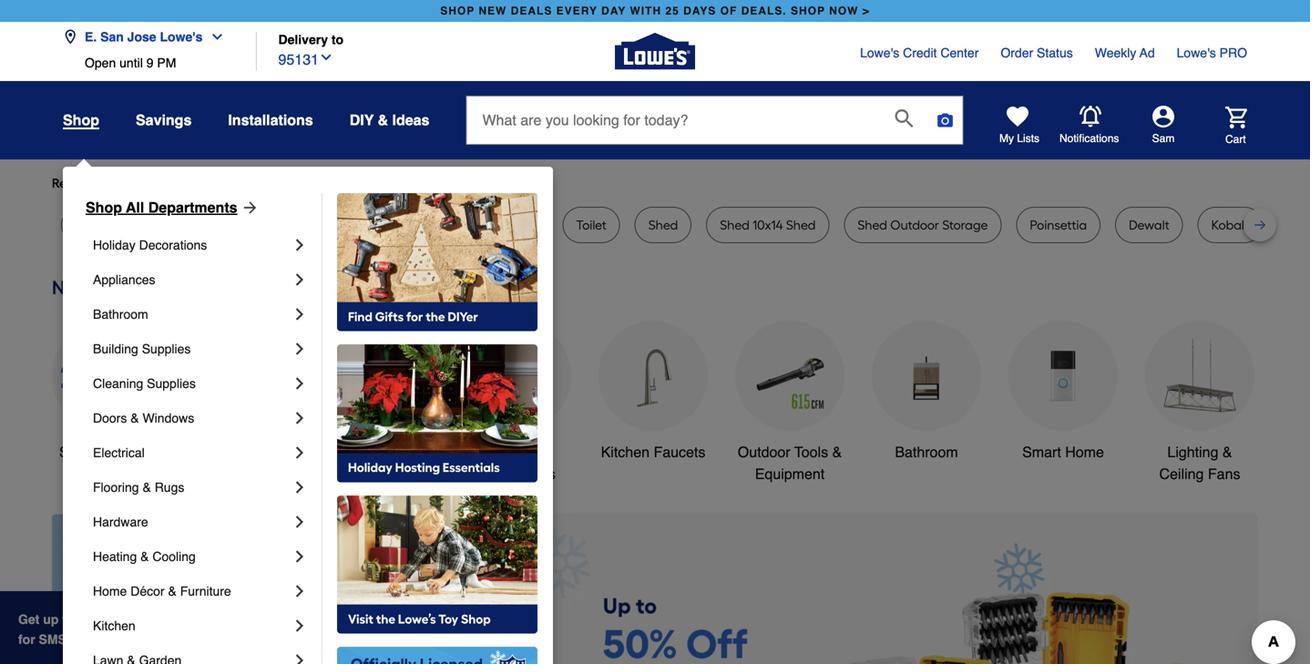 Task type: describe. For each thing, give the bounding box(es) containing it.
installations
[[228, 112, 313, 129]]

now
[[830, 5, 859, 17]]

credit
[[903, 46, 937, 60]]

smart home link
[[1009, 321, 1118, 463]]

smart
[[1023, 444, 1062, 461]]

lowe's credit center link
[[860, 44, 979, 62]]

my lists
[[1000, 132, 1040, 145]]

appliances
[[93, 273, 155, 287]]

savings button
[[136, 104, 192, 137]]

dewalt
[[1129, 217, 1170, 233]]

home décor & furniture link
[[93, 574, 291, 609]]

chevron right image for kitchen
[[291, 617, 309, 635]]

all for shop
[[97, 444, 113, 461]]

shop all deals
[[59, 444, 154, 461]]

cart button
[[1200, 106, 1248, 147]]

shop for shop all deals
[[59, 444, 93, 461]]

when
[[140, 612, 173, 627]]

0 horizontal spatial bathroom
[[93, 307, 148, 322]]

weekly ad link
[[1095, 44, 1155, 62]]

lowe's for lowe's pro
[[1177, 46, 1217, 60]]

hardware
[[93, 515, 148, 530]]

chevron right image for building supplies
[[291, 340, 309, 358]]

e. san jose lowe's
[[85, 30, 203, 44]]

door interior
[[303, 217, 374, 233]]

up to 50 percent off select tools and accessories. image
[[376, 514, 1259, 664]]

chevron right image for flooring & rugs
[[291, 479, 309, 497]]

0 vertical spatial to
[[332, 32, 344, 47]]

10x14
[[753, 217, 783, 233]]

kitchen faucets link
[[599, 321, 708, 463]]

weekly
[[1095, 46, 1137, 60]]

1 tools from the left
[[363, 444, 397, 461]]

chevron right image for hardware
[[291, 513, 309, 531]]

cooling
[[153, 550, 196, 564]]

e. san jose lowe's button
[[63, 19, 232, 56]]

chevron right image for electrical
[[291, 444, 309, 462]]

lighting & ceiling fans
[[1160, 444, 1241, 483]]

95131 button
[[278, 47, 334, 71]]

& for ceiling
[[1223, 444, 1233, 461]]

searches
[[142, 175, 196, 191]]

lowe's credit center
[[860, 46, 979, 60]]

& inside outdoor tools & equipment
[[833, 444, 842, 461]]

holiday decorations link
[[93, 228, 291, 262]]

shop
[[86, 199, 122, 216]]

wallpaper
[[474, 217, 534, 233]]

shop new deals every day with 25 days of deals. shop now >
[[440, 5, 870, 17]]

95131
[[278, 51, 319, 68]]

home décor & furniture
[[93, 584, 231, 599]]

electrical
[[93, 446, 145, 460]]

diy
[[350, 112, 374, 129]]

lowe's pro
[[1177, 46, 1248, 60]]

cleaning
[[93, 376, 143, 391]]

christmas decorations link
[[462, 321, 571, 485]]

new deals every day during 25 days of deals image
[[52, 273, 1259, 303]]

lawn
[[75, 217, 107, 233]]

shop for shop
[[63, 112, 99, 129]]

shop these last-minute gifts. $99 or less. quantities are limited and won't last. image
[[52, 514, 346, 664]]

heating & cooling link
[[93, 540, 291, 574]]

ideas
[[392, 112, 430, 129]]

sam
[[1153, 132, 1175, 145]]

deals
[[511, 5, 553, 17]]

you for recommended searches for you
[[218, 175, 239, 191]]

shed for shed
[[649, 217, 678, 233]]

supplies for cleaning supplies
[[147, 376, 196, 391]]

shed 10x14 shed
[[720, 217, 816, 233]]

doors & windows link
[[93, 401, 291, 436]]

until
[[120, 56, 143, 70]]

ad
[[1140, 46, 1155, 60]]

for for suggestions
[[361, 175, 377, 191]]

you for more suggestions for you
[[380, 175, 401, 191]]

every
[[557, 5, 598, 17]]

cleaning supplies link
[[93, 366, 291, 401]]

electrical link
[[93, 436, 291, 470]]

lowe's home improvement cart image
[[1226, 106, 1248, 128]]

& for windows
[[131, 411, 139, 426]]

notifications
[[1060, 132, 1120, 145]]

jose
[[127, 30, 156, 44]]

smart home
[[1023, 444, 1105, 461]]

order status
[[1001, 46, 1073, 60]]

& for ideas
[[378, 112, 388, 129]]

outdoor
[[738, 444, 791, 461]]

lowe's home improvement notification center image
[[1080, 106, 1102, 128]]

new
[[479, 5, 507, 17]]

faucets
[[654, 444, 706, 461]]

chevron down image inside e. san jose lowe's button
[[203, 30, 225, 44]]

day
[[602, 5, 626, 17]]

more
[[254, 175, 284, 191]]

outdoor tools & equipment link
[[736, 321, 845, 485]]

windows
[[143, 411, 194, 426]]

sam button
[[1120, 106, 1208, 146]]

>
[[863, 5, 870, 17]]

you
[[176, 612, 199, 627]]

deals
[[117, 444, 154, 461]]

outdoor tools & equipment
[[738, 444, 842, 483]]

officially licensed n f l gifts. shop now. image
[[337, 647, 538, 664]]

recommended searches for you
[[52, 175, 239, 191]]

1 vertical spatial bathroom
[[895, 444, 959, 461]]

my lists link
[[1000, 106, 1040, 146]]

christmas decorations
[[478, 444, 556, 483]]

home inside the home décor & furniture link
[[93, 584, 127, 599]]

doors & windows
[[93, 411, 194, 426]]

supplies for building supplies
[[142, 342, 191, 356]]

all for shop
[[126, 199, 144, 216]]

recommended searches for you heading
[[52, 174, 1259, 192]]

pro
[[1220, 46, 1248, 60]]

find gifts for the diyer. image
[[337, 193, 538, 332]]

e.
[[85, 30, 97, 44]]

appliances link
[[93, 262, 291, 297]]



Task type: vqa. For each thing, say whether or not it's contained in the screenshot.
Columns & Accessories
no



Task type: locate. For each thing, give the bounding box(es) containing it.
for up departments
[[199, 175, 215, 191]]

lists
[[1017, 132, 1040, 145]]

2 up from the left
[[232, 612, 248, 627]]

None search field
[[466, 96, 964, 162]]

to left $5 at bottom left
[[62, 612, 74, 627]]

delivery
[[278, 32, 328, 47]]

& right the décor
[[168, 584, 177, 599]]

1 horizontal spatial up
[[232, 612, 248, 627]]

center
[[941, 46, 979, 60]]

supplies inside building supplies 'link'
[[142, 342, 191, 356]]

0 vertical spatial bathroom
[[93, 307, 148, 322]]

1 horizontal spatial shop
[[791, 5, 826, 17]]

tools inside outdoor tools & equipment
[[795, 444, 829, 461]]

0 horizontal spatial to
[[62, 612, 74, 627]]

for up interior
[[361, 175, 377, 191]]

outdoor
[[891, 217, 940, 233]]

kitchen right $5 at bottom left
[[93, 619, 136, 633]]

chevron right image for heating & cooling
[[291, 548, 309, 566]]

home inside smart home link
[[1066, 444, 1105, 461]]

storage
[[943, 217, 988, 233]]

6 chevron right image from the top
[[291, 582, 309, 601]]

peel stick wallpaper
[[416, 217, 534, 233]]

tools
[[363, 444, 397, 461], [795, 444, 829, 461]]

0 horizontal spatial up
[[43, 612, 59, 627]]

cleaning supplies
[[93, 376, 196, 391]]

1 shop from the left
[[440, 5, 475, 17]]

2 chevron right image from the top
[[291, 375, 309, 393]]

my
[[1000, 132, 1014, 145]]

decorations down christmas
[[478, 466, 556, 483]]

tools link
[[325, 321, 435, 463]]

holiday hosting essentials. image
[[337, 345, 538, 483]]

1 chevron right image from the top
[[291, 236, 309, 254]]

up up sms
[[43, 612, 59, 627]]

shed for shed outdoor storage
[[858, 217, 888, 233]]

1 you from the left
[[218, 175, 239, 191]]

sms
[[39, 633, 66, 647]]

& left cooling
[[140, 550, 149, 564]]

0 horizontal spatial for
[[18, 633, 35, 647]]

chevron down image right jose
[[203, 30, 225, 44]]

you up arrow right image
[[218, 175, 239, 191]]

1 vertical spatial decorations
[[478, 466, 556, 483]]

lowe's left credit
[[860, 46, 900, 60]]

chevron right image
[[291, 236, 309, 254], [291, 375, 309, 393], [291, 409, 309, 427], [291, 444, 309, 462], [291, 548, 309, 566], [291, 582, 309, 601]]

2 horizontal spatial for
[[361, 175, 377, 191]]

shop button
[[63, 111, 99, 129]]

1 horizontal spatial decorations
[[478, 466, 556, 483]]

& for rugs
[[143, 480, 151, 495]]

kitchen for kitchen faucets
[[601, 444, 650, 461]]

& right diy
[[378, 112, 388, 129]]

shop new deals every day with 25 days of deals. shop now > link
[[437, 0, 874, 22]]

open until 9 pm
[[85, 56, 176, 70]]

0 horizontal spatial home
[[93, 584, 127, 599]]

1 horizontal spatial kitchen
[[601, 444, 650, 461]]

supplies inside cleaning supplies link
[[147, 376, 196, 391]]

1 vertical spatial all
[[97, 444, 113, 461]]

weekly ad
[[1095, 46, 1155, 60]]

decorations
[[139, 238, 207, 252], [478, 466, 556, 483]]

lowe's home improvement logo image
[[615, 11, 695, 92]]

1 horizontal spatial you
[[380, 175, 401, 191]]

for for searches
[[199, 175, 215, 191]]

doors
[[93, 411, 127, 426]]

of
[[721, 5, 738, 17]]

supplies up cleaning supplies
[[142, 342, 191, 356]]

san
[[100, 30, 124, 44]]

with
[[630, 5, 662, 17]]

off
[[96, 612, 112, 627]]

lowe's home improvement lists image
[[1007, 106, 1029, 128]]

chevron right image for bathroom
[[291, 305, 309, 324]]

1 vertical spatial chevron down image
[[319, 50, 334, 65]]

shop down open
[[63, 112, 99, 129]]

chevron right image for appliances
[[291, 271, 309, 289]]

diy & ideas button
[[350, 104, 430, 137]]

poinsettia
[[1030, 217, 1087, 233]]

flooring & rugs
[[93, 480, 184, 495]]

more suggestions for you link
[[254, 174, 416, 192]]

& inside lighting & ceiling fans
[[1223, 444, 1233, 461]]

building supplies
[[93, 342, 191, 356]]

lowe's for lowe's credit center
[[860, 46, 900, 60]]

shop left new
[[440, 5, 475, 17]]

chevron down image
[[203, 30, 225, 44], [319, 50, 334, 65]]

delivery to
[[278, 32, 344, 47]]

lowe's left pro
[[1177, 46, 1217, 60]]

1 horizontal spatial all
[[126, 199, 144, 216]]

1 vertical spatial kitchen
[[93, 619, 136, 633]]

visit the lowe's toy shop. image
[[337, 496, 538, 634]]

2 shop from the left
[[791, 5, 826, 17]]

get up to $5 off $50 when you sign up for sms
[[18, 612, 248, 647]]

bathroom link
[[93, 297, 291, 332], [872, 321, 982, 463]]

up right sign
[[232, 612, 248, 627]]

1 horizontal spatial tools
[[795, 444, 829, 461]]

0 horizontal spatial lowe's
[[160, 30, 203, 44]]

chevron right image for doors & windows
[[291, 409, 309, 427]]

1 horizontal spatial chevron down image
[[319, 50, 334, 65]]

1 horizontal spatial home
[[1066, 444, 1105, 461]]

heating & cooling
[[93, 550, 196, 564]]

kitchen left faucets
[[601, 444, 650, 461]]

0 horizontal spatial tools
[[363, 444, 397, 461]]

savings
[[136, 112, 192, 129]]

shop down doors
[[59, 444, 93, 461]]

furniture
[[180, 584, 231, 599]]

2 tools from the left
[[795, 444, 829, 461]]

1 horizontal spatial for
[[199, 175, 215, 191]]

chevron right image for holiday decorations
[[291, 236, 309, 254]]

christmas
[[484, 444, 550, 461]]

mower
[[110, 217, 150, 233]]

0 vertical spatial kitchen
[[601, 444, 650, 461]]

shop
[[63, 112, 99, 129], [59, 444, 93, 461]]

0 horizontal spatial chevron down image
[[203, 30, 225, 44]]

for down get
[[18, 633, 35, 647]]

diy & ideas
[[350, 112, 430, 129]]

cart
[[1226, 133, 1247, 146]]

1 horizontal spatial lowe's
[[860, 46, 900, 60]]

4 shed from the left
[[858, 217, 888, 233]]

you inside more suggestions for you link
[[380, 175, 401, 191]]

&
[[378, 112, 388, 129], [131, 411, 139, 426], [833, 444, 842, 461], [1223, 444, 1233, 461], [143, 480, 151, 495], [140, 550, 149, 564], [168, 584, 177, 599]]

2 you from the left
[[380, 175, 401, 191]]

$5
[[78, 612, 92, 627]]

3 chevron right image from the top
[[291, 409, 309, 427]]

to right delivery
[[332, 32, 344, 47]]

more suggestions for you
[[254, 175, 401, 191]]

kitchen link
[[93, 609, 291, 643]]

flooring & rugs link
[[93, 470, 291, 505]]

chevron right image for home décor & furniture
[[291, 582, 309, 601]]

0 horizontal spatial decorations
[[139, 238, 207, 252]]

kitchen faucets
[[601, 444, 706, 461]]

2 horizontal spatial lowe's
[[1177, 46, 1217, 60]]

1 vertical spatial shop
[[59, 444, 93, 461]]

0 vertical spatial chevron down image
[[203, 30, 225, 44]]

chevron right image for cleaning supplies
[[291, 375, 309, 393]]

shed outdoor storage
[[858, 217, 988, 233]]

decorations down shop all departments link
[[139, 238, 207, 252]]

home right smart
[[1066, 444, 1105, 461]]

peel
[[416, 217, 440, 233]]

1 horizontal spatial to
[[332, 32, 344, 47]]

1 shed from the left
[[649, 217, 678, 233]]

status
[[1037, 46, 1073, 60]]

stick
[[443, 217, 471, 233]]

1 horizontal spatial bathroom link
[[872, 321, 982, 463]]

shed right the 10x14
[[786, 217, 816, 233]]

flooring
[[93, 480, 139, 495]]

lowe's up pm
[[160, 30, 203, 44]]

0 horizontal spatial shop
[[440, 5, 475, 17]]

suggestions
[[286, 175, 358, 191]]

0 vertical spatial shop
[[63, 112, 99, 129]]

0 horizontal spatial kitchen
[[93, 619, 136, 633]]

1 vertical spatial home
[[93, 584, 127, 599]]

you
[[218, 175, 239, 191], [380, 175, 401, 191]]

lighting
[[1168, 444, 1219, 461]]

lawn mower
[[75, 217, 150, 233]]

shed for shed 10x14 shed
[[720, 217, 750, 233]]

0 horizontal spatial you
[[218, 175, 239, 191]]

shop left the now
[[791, 5, 826, 17]]

kitchen for kitchen
[[93, 619, 136, 633]]

all left the deals
[[97, 444, 113, 461]]

1 up from the left
[[43, 612, 59, 627]]

search image
[[895, 109, 914, 128]]

home up 'off'
[[93, 584, 127, 599]]

interior
[[334, 217, 374, 233]]

4 chevron right image from the top
[[291, 444, 309, 462]]

5 chevron right image from the top
[[291, 548, 309, 566]]

& left rugs at the left bottom
[[143, 480, 151, 495]]

25
[[666, 5, 680, 17]]

0 vertical spatial decorations
[[139, 238, 207, 252]]

for inside get up to $5 off $50 when you sign up for sms
[[18, 633, 35, 647]]

decorations for christmas
[[478, 466, 556, 483]]

supplies up windows
[[147, 376, 196, 391]]

decorations for holiday
[[139, 238, 207, 252]]

chevron right image
[[401, 176, 416, 190], [291, 271, 309, 289], [291, 305, 309, 324], [291, 340, 309, 358], [291, 479, 309, 497], [291, 513, 309, 531], [291, 617, 309, 635], [291, 652, 309, 664]]

& for cooling
[[140, 550, 149, 564]]

0 horizontal spatial all
[[97, 444, 113, 461]]

chevron right image inside more suggestions for you link
[[401, 176, 416, 190]]

location image
[[63, 30, 77, 44]]

camera image
[[936, 111, 955, 129]]

& up 'fans'
[[1223, 444, 1233, 461]]

arrow right image
[[237, 199, 259, 217]]

lowe's inside button
[[160, 30, 203, 44]]

1 horizontal spatial bathroom
[[895, 444, 959, 461]]

shed left the 10x14
[[720, 217, 750, 233]]

order
[[1001, 46, 1034, 60]]

& right the outdoor
[[833, 444, 842, 461]]

Search Query text field
[[467, 97, 881, 144]]

supplies
[[142, 342, 191, 356], [147, 376, 196, 391]]

shed down recommended searches for you heading
[[649, 217, 678, 233]]

installations button
[[228, 104, 313, 137]]

open
[[85, 56, 116, 70]]

you down diy & ideas button at the top left of page
[[380, 175, 401, 191]]

0 vertical spatial supplies
[[142, 342, 191, 356]]

2 shed from the left
[[720, 217, 750, 233]]

shed
[[649, 217, 678, 233], [720, 217, 750, 233], [786, 217, 816, 233], [858, 217, 888, 233]]

& inside button
[[378, 112, 388, 129]]

3 shed from the left
[[786, 217, 816, 233]]

lowe's pro link
[[1177, 44, 1248, 62]]

holiday decorations
[[93, 238, 207, 252]]

0 vertical spatial all
[[126, 199, 144, 216]]

& right doors
[[131, 411, 139, 426]]

shed left outdoor
[[858, 217, 888, 233]]

pm
[[157, 56, 176, 70]]

1 vertical spatial to
[[62, 612, 74, 627]]

0 horizontal spatial bathroom link
[[93, 297, 291, 332]]

get
[[18, 612, 40, 627]]

0 vertical spatial home
[[1066, 444, 1105, 461]]

to inside get up to $5 off $50 when you sign up for sms
[[62, 612, 74, 627]]

all up mower on the top of the page
[[126, 199, 144, 216]]

chevron down image inside 95131 button
[[319, 50, 334, 65]]

chevron down image down delivery to
[[319, 50, 334, 65]]

1 vertical spatial supplies
[[147, 376, 196, 391]]



